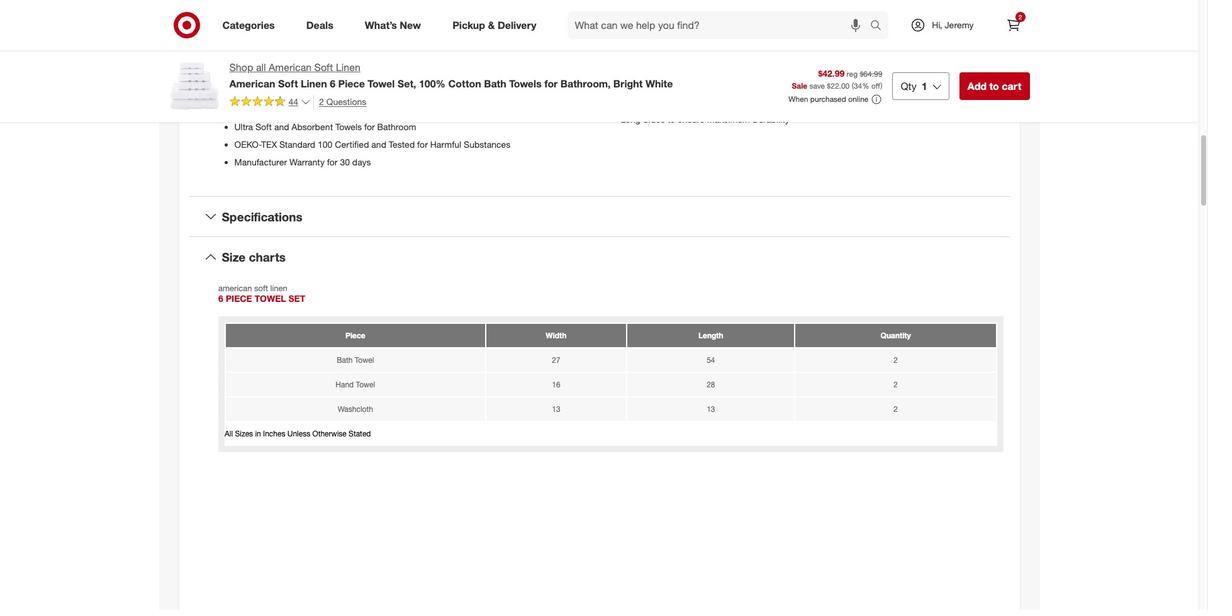 Task type: describe. For each thing, give the bounding box(es) containing it.
1 vertical spatial certified
[[335, 139, 369, 149]]

search button
[[865, 11, 895, 42]]

towels inside shop all american soft linen american soft linen 6 piece towel set, 100% cotton bath towels for bathroom, bright white
[[509, 77, 542, 90]]

to inside button
[[990, 80, 999, 92]]

piece inside shop all american soft linen american soft linen 6 piece towel set, 100% cotton bath towels for bathroom, bright white
[[338, 77, 365, 90]]

ultra inside description 2 bath towels, 2 hand towels, 2 washcloths 100% cotton ultra soft and absorbent bath towels for bathroom oeko-tex standard 100 certified and tested for harmful substances hand face towels for your daily use refresh your bathroom with american soft linen premium quality bath towel set these bath towels, hand towels and washcloths are double stitched on long sides to ensure maksimum durability
[[852, 63, 871, 74]]

size charts button
[[189, 237, 1010, 278]]

towels down $
[[814, 101, 840, 112]]

add to cart button
[[960, 72, 1030, 100]]

on
[[989, 101, 999, 112]]

pickup
[[453, 19, 485, 31]]

oeko-tex standard 100 certified and tested for harmful substances
[[234, 139, 510, 149]]

purchased
[[810, 95, 846, 104]]

2 right the (16"x28")
[[445, 104, 450, 114]]

daily
[[727, 88, 747, 99]]

hi,
[[932, 20, 942, 30]]

ensure
[[678, 114, 705, 124]]

44
[[289, 96, 298, 107]]

manufacturer
[[234, 156, 287, 167]]

44 link
[[229, 95, 311, 110]]

0 horizontal spatial towels,
[[649, 63, 678, 74]]

cotton inside shop all american soft linen american soft linen 6 piece towel set, 100% cotton bath towels for bathroom, bright white
[[448, 77, 481, 90]]

hand down sale
[[790, 101, 812, 112]]

bath up the sides
[[651, 101, 669, 112]]

use
[[749, 88, 765, 99]]

towel inside shop all american soft linen american soft linen 6 piece towel set, 100% cotton bath towels for bathroom, bright white
[[368, 77, 395, 90]]

categories
[[222, 19, 275, 31]]

bath up add
[[953, 63, 972, 74]]

add
[[968, 80, 987, 92]]

long
[[621, 114, 641, 124]]

(27"x54")
[[292, 104, 328, 114]]

$64.99
[[860, 69, 883, 79]]

what's new
[[365, 19, 421, 31]]

details button
[[189, 0, 1010, 40]]

2 questions
[[319, 96, 366, 107]]

pickup & delivery
[[453, 19, 537, 31]]

2 down 100% cotton
[[234, 104, 239, 114]]

days
[[352, 156, 371, 167]]

1 vertical spatial tested
[[389, 139, 415, 149]]

shop
[[229, 61, 253, 74]]

0 vertical spatial set
[[291, 68, 304, 79]]

2 up daily
[[742, 63, 747, 74]]

these
[[712, 101, 736, 112]]

1 horizontal spatial bathroom
[[663, 76, 702, 87]]

2 left questions
[[319, 96, 324, 107]]

1
[[922, 80, 927, 92]]

towels left the (16"x28")
[[369, 104, 396, 114]]

for right )
[[887, 76, 898, 87]]

0 horizontal spatial harmful
[[430, 139, 461, 149]]

highlights
[[222, 45, 270, 58]]

$42.99
[[818, 68, 845, 79]]

100% inside description 2 bath towels, 2 hand towels, 2 washcloths 100% cotton ultra soft and absorbent bath towels for bathroom oeko-tex standard 100 certified and tested for harmful substances hand face towels for your daily use refresh your bathroom with american soft linen premium quality bath towel set these bath towels, hand towels and washcloths are double stitched on long sides to ensure maksimum durability
[[797, 63, 820, 74]]

pickup & delivery link
[[442, 11, 552, 39]]

description 2 bath towels, 2 hand towels, 2 washcloths 100% cotton ultra soft and absorbent bath towels for bathroom oeko-tex standard 100 certified and tested for harmful substances hand face towels for your daily use refresh your bathroom with american soft linen premium quality bath towel set these bath towels, hand towels and washcloths are double stitched on long sides to ensure maksimum durability
[[621, 45, 999, 124]]

size charts
[[222, 250, 286, 265]]

american down all
[[229, 77, 275, 90]]

bath down use
[[738, 101, 757, 112]]

&
[[488, 19, 495, 31]]

2 questions link
[[313, 95, 366, 109]]

0 horizontal spatial linen
[[301, 77, 327, 90]]

maksimum
[[707, 114, 750, 124]]

6 inside shop all american soft linen american soft linen 6 piece towel set, 100% cotton bath towels for bathroom, bright white
[[330, 77, 336, 90]]

off
[[872, 81, 881, 91]]

absorbent inside description 2 bath towels, 2 hand towels, 2 washcloths 100% cotton ultra soft and absorbent bath towels for bathroom oeko-tex standard 100 certified and tested for harmful substances hand face towels for your daily use refresh your bathroom with american soft linen premium quality bath towel set these bath towels, hand towels and washcloths are double stitched on long sides to ensure maksimum durability
[[909, 63, 951, 74]]

qty
[[901, 80, 917, 92]]

for inside shop all american soft linen american soft linen 6 piece towel set, 100% cotton bath towels for bathroom, bright white
[[545, 77, 558, 90]]

qty 1
[[901, 80, 927, 92]]

description
[[621, 45, 676, 58]]

with
[[861, 88, 877, 99]]

1 horizontal spatial towels,
[[711, 63, 740, 74]]

premium
[[963, 88, 998, 99]]

1 horizontal spatial washcloths
[[749, 63, 795, 74]]

0 horizontal spatial washcloths
[[452, 104, 498, 114]]

are
[[908, 101, 921, 112]]

delivery
[[498, 19, 537, 31]]

refresh
[[767, 88, 797, 99]]

2 bath towels (27"x54") + 2 hand towels (16"x28") + 2 washcloths (13"x13")
[[234, 104, 537, 114]]

2 + from the left
[[437, 104, 442, 114]]

reg
[[847, 69, 858, 79]]

search
[[865, 20, 895, 32]]

what's
[[365, 19, 397, 31]]

ultra soft and absorbent towels for bathroom
[[234, 121, 416, 132]]

cotton inside description 2 bath towels, 2 hand towels, 2 washcloths 100% cotton ultra soft and absorbent bath towels for bathroom oeko-tex standard 100 certified and tested for harmful substances hand face towels for your daily use refresh your bathroom with american soft linen premium quality bath towel set these bath towels, hand towels and washcloths are double stitched on long sides to ensure maksimum durability
[[823, 63, 850, 74]]

100% cotton
[[234, 86, 287, 97]]

for up face
[[650, 76, 660, 87]]

What can we help you find? suggestions appear below search field
[[567, 11, 874, 39]]

jeremy
[[945, 20, 974, 30]]

questions
[[326, 96, 366, 107]]

2 horizontal spatial washcloths
[[860, 101, 906, 112]]

for up oeko-tex standard 100 certified and tested for harmful substances
[[364, 121, 375, 132]]

white
[[646, 77, 673, 90]]

$
[[827, 81, 831, 91]]

cart
[[1002, 80, 1022, 92]]

1 vertical spatial bathroom
[[819, 88, 858, 99]]

(
[[852, 81, 854, 91]]

for down the (16"x28")
[[417, 139, 428, 149]]

)
[[881, 81, 883, 91]]

durability
[[753, 114, 790, 124]]

%
[[862, 81, 869, 91]]

34
[[854, 81, 862, 91]]

details
[[222, 12, 261, 27]]

towels down 100% cotton
[[263, 104, 289, 114]]

soft up double
[[920, 88, 936, 99]]

2 up "ensure"
[[680, 63, 685, 74]]

deals link
[[296, 11, 349, 39]]

0 horizontal spatial ultra
[[234, 121, 253, 132]]

warranty
[[289, 156, 325, 167]]

(16"x28")
[[398, 104, 435, 114]]

0 horizontal spatial absorbent
[[292, 121, 333, 132]]

2 link
[[1000, 11, 1027, 39]]

when
[[789, 95, 808, 104]]

to inside description 2 bath towels, 2 hand towels, 2 washcloths 100% cotton ultra soft and absorbent bath towels for bathroom oeko-tex standard 100 certified and tested for harmful substances hand face towels for your daily use refresh your bathroom with american soft linen premium quality bath towel set these bath towels, hand towels and washcloths are double stitched on long sides to ensure maksimum durability
[[668, 114, 675, 124]]

bright
[[613, 77, 643, 90]]

2 right jeremy
[[1019, 13, 1022, 21]]

sides
[[643, 114, 665, 124]]



Task type: locate. For each thing, give the bounding box(es) containing it.
charts
[[249, 250, 286, 265]]

100%
[[797, 63, 820, 74], [419, 77, 446, 90], [234, 86, 257, 97]]

100% up save
[[797, 63, 820, 74]]

towels, up durability
[[759, 101, 788, 112]]

22.00
[[831, 81, 850, 91]]

0 horizontal spatial set
[[291, 68, 304, 79]]

towels,
[[649, 63, 678, 74], [711, 63, 740, 74], [759, 101, 788, 112]]

0 horizontal spatial tested
[[389, 139, 415, 149]]

size
[[222, 250, 246, 265]]

quality
[[621, 101, 648, 112]]

standard up 'manufacturer warranty for 30 days'
[[279, 139, 315, 149]]

linen up double
[[938, 88, 960, 99]]

cotton up 22.00
[[823, 63, 850, 74]]

100 up refresh
[[788, 76, 802, 87]]

set,
[[398, 77, 416, 90]]

1 horizontal spatial linen
[[336, 61, 361, 74]]

and
[[892, 63, 907, 74], [841, 76, 856, 87], [843, 101, 858, 112], [274, 121, 289, 132], [372, 139, 386, 149]]

1 horizontal spatial 100%
[[419, 77, 446, 90]]

for
[[650, 76, 660, 87], [887, 76, 898, 87], [545, 77, 558, 90], [695, 88, 705, 99], [364, 121, 375, 132], [417, 139, 428, 149], [327, 156, 338, 167]]

1 + from the left
[[330, 104, 336, 114]]

1 vertical spatial 100
[[318, 139, 333, 149]]

piece up 100% cotton
[[242, 68, 264, 79]]

100 inside description 2 bath towels, 2 hand towels, 2 washcloths 100% cotton ultra soft and absorbent bath towels for bathroom oeko-tex standard 100 certified and tested for harmful substances hand face towels for your daily use refresh your bathroom with american soft linen premium quality bath towel set these bath towels, hand towels and washcloths are double stitched on long sides to ensure maksimum durability
[[788, 76, 802, 87]]

6 down highlights
[[234, 68, 239, 79]]

100% right set,
[[419, 77, 446, 90]]

oeko-
[[704, 76, 731, 87], [234, 139, 261, 149]]

cotton down 6 piece towel set
[[260, 86, 287, 97]]

set up the 44
[[291, 68, 304, 79]]

6
[[234, 68, 239, 79], [330, 77, 336, 90]]

bath inside shop all american soft linen american soft linen 6 piece towel set, 100% cotton bath towels for bathroom, bright white
[[484, 77, 506, 90]]

1 horizontal spatial ultra
[[852, 63, 871, 74]]

bath down 100% cotton
[[242, 104, 260, 114]]

0 horizontal spatial 6
[[234, 68, 239, 79]]

harmful down the (16"x28")
[[430, 139, 461, 149]]

1 horizontal spatial your
[[800, 88, 817, 99]]

oeko- up daily
[[704, 76, 731, 87]]

deals
[[306, 19, 333, 31]]

0 horizontal spatial substances
[[464, 139, 510, 149]]

save
[[810, 81, 825, 91]]

1 horizontal spatial absorbent
[[909, 63, 951, 74]]

for left 30
[[327, 156, 338, 167]]

0 vertical spatial substances
[[934, 76, 980, 87]]

2 your from the left
[[800, 88, 817, 99]]

new
[[400, 19, 421, 31]]

1 horizontal spatial oeko-
[[704, 76, 731, 87]]

tested up 'with' on the top right of page
[[859, 76, 885, 87]]

hand down what can we help you find? suggestions appear below search box on the top of page
[[687, 63, 709, 74]]

1 horizontal spatial 6
[[330, 77, 336, 90]]

1 vertical spatial standard
[[279, 139, 315, 149]]

0 horizontal spatial bathroom
[[377, 121, 416, 132]]

tex inside description 2 bath towels, 2 hand towels, 2 washcloths 100% cotton ultra soft and absorbent bath towels for bathroom oeko-tex standard 100 certified and tested for harmful substances hand face towels for your daily use refresh your bathroom with american soft linen premium quality bath towel set these bath towels, hand towels and washcloths are double stitched on long sides to ensure maksimum durability
[[731, 76, 747, 87]]

1 vertical spatial tex
[[261, 139, 277, 149]]

standard up use
[[749, 76, 785, 87]]

2 horizontal spatial linen
[[938, 88, 960, 99]]

0 vertical spatial tex
[[731, 76, 747, 87]]

american inside description 2 bath towels, 2 hand towels, 2 washcloths 100% cotton ultra soft and absorbent bath towels for bathroom oeko-tex standard 100 certified and tested for harmful substances hand face towels for your daily use refresh your bathroom with american soft linen premium quality bath towel set these bath towels, hand towels and washcloths are double stitched on long sides to ensure maksimum durability
[[880, 88, 917, 99]]

+ right the (16"x28")
[[437, 104, 442, 114]]

1 horizontal spatial standard
[[749, 76, 785, 87]]

towels
[[621, 76, 647, 87], [509, 77, 542, 90], [666, 88, 692, 99], [814, 101, 840, 112], [263, 104, 289, 114], [369, 104, 396, 114], [335, 121, 362, 132]]

2 horizontal spatial 100%
[[797, 63, 820, 74]]

0 horizontal spatial +
[[330, 104, 336, 114]]

face
[[644, 88, 663, 99]]

washcloths
[[749, 63, 795, 74], [860, 101, 906, 112], [452, 104, 498, 114]]

set up "ensure"
[[696, 101, 710, 112]]

1 vertical spatial absorbent
[[292, 121, 333, 132]]

1 vertical spatial oeko-
[[234, 139, 261, 149]]

tested
[[859, 76, 885, 87], [389, 139, 415, 149]]

hand up quality
[[621, 88, 642, 99]]

0 vertical spatial harmful
[[900, 76, 931, 87]]

piece
[[242, 68, 264, 79], [338, 77, 365, 90]]

0 horizontal spatial 100
[[318, 139, 333, 149]]

towel up "ensure"
[[672, 101, 694, 112]]

washcloths down shop all american soft linen american soft linen 6 piece towel set, 100% cotton bath towels for bathroom, bright white
[[452, 104, 498, 114]]

towel
[[266, 68, 288, 79], [368, 77, 395, 90], [672, 101, 694, 112]]

0 vertical spatial certified
[[805, 76, 839, 87]]

0 horizontal spatial certified
[[335, 139, 369, 149]]

+
[[330, 104, 336, 114], [437, 104, 442, 114]]

what's new link
[[354, 11, 437, 39]]

bath
[[628, 63, 647, 74], [953, 63, 972, 74], [484, 77, 506, 90], [651, 101, 669, 112], [738, 101, 757, 112], [242, 104, 260, 114]]

washcloths down 'with' on the top right of page
[[860, 101, 906, 112]]

1 vertical spatial set
[[696, 101, 710, 112]]

100
[[788, 76, 802, 87], [318, 139, 333, 149]]

1 horizontal spatial harmful
[[900, 76, 931, 87]]

1 horizontal spatial 100
[[788, 76, 802, 87]]

specifications
[[222, 209, 303, 224]]

absorbent down (27"x54")
[[292, 121, 333, 132]]

6 piece towel set
[[234, 68, 304, 79]]

2 horizontal spatial towel
[[672, 101, 694, 112]]

0 horizontal spatial towel
[[266, 68, 288, 79]]

1 vertical spatial harmful
[[430, 139, 461, 149]]

100 down ultra soft and absorbent towels for bathroom
[[318, 139, 333, 149]]

hand up ultra soft and absorbent towels for bathroom
[[346, 104, 367, 114]]

linen up questions
[[336, 61, 361, 74]]

towels, up daily
[[711, 63, 740, 74]]

bathroom,
[[561, 77, 611, 90]]

substances
[[934, 76, 980, 87], [464, 139, 510, 149]]

sale
[[792, 81, 807, 91]]

towels, up white
[[649, 63, 678, 74]]

towel up 2 bath towels (27"x54") + 2 hand towels (16"x28") + 2 washcloths (13"x13")
[[368, 77, 395, 90]]

tex
[[731, 76, 747, 87], [261, 139, 277, 149]]

to
[[990, 80, 999, 92], [668, 114, 675, 124]]

towels up face
[[621, 76, 647, 87]]

standard inside description 2 bath towels, 2 hand towels, 2 washcloths 100% cotton ultra soft and absorbent bath towels for bathroom oeko-tex standard 100 certified and tested for harmful substances hand face towels for your daily use refresh your bathroom with american soft linen premium quality bath towel set these bath towels, hand towels and washcloths are double stitched on long sides to ensure maksimum durability
[[749, 76, 785, 87]]

0 horizontal spatial to
[[668, 114, 675, 124]]

0 vertical spatial absorbent
[[909, 63, 951, 74]]

2 up ultra soft and absorbent towels for bathroom
[[338, 104, 343, 114]]

ultra up 34
[[852, 63, 871, 74]]

tex up manufacturer
[[261, 139, 277, 149]]

manufacturer warranty for 30 days
[[234, 156, 371, 167]]

harmful inside description 2 bath towels, 2 hand towels, 2 washcloths 100% cotton ultra soft and absorbent bath towels for bathroom oeko-tex standard 100 certified and tested for harmful substances hand face towels for your daily use refresh your bathroom with american soft linen premium quality bath towel set these bath towels, hand towels and washcloths are double stitched on long sides to ensure maksimum durability
[[900, 76, 931, 87]]

1 vertical spatial to
[[668, 114, 675, 124]]

to right add
[[990, 80, 999, 92]]

30
[[340, 156, 350, 167]]

2 horizontal spatial cotton
[[823, 63, 850, 74]]

to right the sides
[[668, 114, 675, 124]]

american
[[269, 61, 312, 74], [229, 77, 275, 90], [880, 88, 917, 99]]

online
[[848, 95, 869, 104]]

2 vertical spatial bathroom
[[377, 121, 416, 132]]

towels up (13"x13")
[[509, 77, 542, 90]]

bathroom
[[663, 76, 702, 87], [819, 88, 858, 99], [377, 121, 416, 132]]

1 horizontal spatial towel
[[368, 77, 395, 90]]

stitched
[[954, 101, 986, 112]]

0 vertical spatial 100
[[788, 76, 802, 87]]

towel inside description 2 bath towels, 2 hand towels, 2 washcloths 100% cotton ultra soft and absorbent bath towels for bathroom oeko-tex standard 100 certified and tested for harmful substances hand face towels for your daily use refresh your bathroom with american soft linen premium quality bath towel set these bath towels, hand towels and washcloths are double stitched on long sides to ensure maksimum durability
[[672, 101, 694, 112]]

soft
[[314, 61, 333, 74], [873, 63, 890, 74], [278, 77, 298, 90], [920, 88, 936, 99], [255, 121, 272, 132]]

oeko- up manufacturer
[[234, 139, 261, 149]]

tested inside description 2 bath towels, 2 hand towels, 2 washcloths 100% cotton ultra soft and absorbent bath towels for bathroom oeko-tex standard 100 certified and tested for harmful substances hand face towels for your daily use refresh your bathroom with american soft linen premium quality bath towel set these bath towels, hand towels and washcloths are double stitched on long sides to ensure maksimum durability
[[859, 76, 885, 87]]

+ up ultra soft and absorbent towels for bathroom
[[330, 104, 336, 114]]

harmful
[[900, 76, 931, 87], [430, 139, 461, 149]]

1 horizontal spatial piece
[[338, 77, 365, 90]]

tex up daily
[[731, 76, 747, 87]]

100% down 'shop'
[[234, 86, 257, 97]]

your
[[708, 88, 725, 99], [800, 88, 817, 99]]

0 horizontal spatial your
[[708, 88, 725, 99]]

0 vertical spatial tested
[[859, 76, 885, 87]]

1 your from the left
[[708, 88, 725, 99]]

towels down questions
[[335, 121, 362, 132]]

0 horizontal spatial standard
[[279, 139, 315, 149]]

0 horizontal spatial tex
[[261, 139, 277, 149]]

1 horizontal spatial tested
[[859, 76, 885, 87]]

all
[[256, 61, 266, 74]]

0 horizontal spatial 100%
[[234, 86, 257, 97]]

0 horizontal spatial piece
[[242, 68, 264, 79]]

1 horizontal spatial substances
[[934, 76, 980, 87]]

set inside description 2 bath towels, 2 hand towels, 2 washcloths 100% cotton ultra soft and absorbent bath towels for bathroom oeko-tex standard 100 certified and tested for harmful substances hand face towels for your daily use refresh your bathroom with american soft linen premium quality bath towel set these bath towels, hand towels and washcloths are double stitched on long sides to ensure maksimum durability
[[696, 101, 710, 112]]

specifications button
[[189, 197, 1010, 237]]

ultra down 44 link
[[234, 121, 253, 132]]

oeko- inside description 2 bath towels, 2 hand towels, 2 washcloths 100% cotton ultra soft and absorbent bath towels for bathroom oeko-tex standard 100 certified and tested for harmful substances hand face towels for your daily use refresh your bathroom with american soft linen premium quality bath towel set these bath towels, hand towels and washcloths are double stitched on long sides to ensure maksimum durability
[[704, 76, 731, 87]]

0 vertical spatial oeko-
[[704, 76, 731, 87]]

1 horizontal spatial +
[[437, 104, 442, 114]]

hi, jeremy
[[932, 20, 974, 30]]

1 vertical spatial substances
[[464, 139, 510, 149]]

substances up premium
[[934, 76, 980, 87]]

1 horizontal spatial set
[[696, 101, 710, 112]]

harmful up the are
[[900, 76, 931, 87]]

hand
[[687, 63, 709, 74], [621, 88, 642, 99], [790, 101, 812, 112], [346, 104, 367, 114]]

$42.99 reg $64.99 sale save $ 22.00 ( 34 % off )
[[792, 68, 883, 91]]

tested down the (16"x28")
[[389, 139, 415, 149]]

1 horizontal spatial tex
[[731, 76, 747, 87]]

1 horizontal spatial certified
[[805, 76, 839, 87]]

0 vertical spatial to
[[990, 80, 999, 92]]

linen up (27"x54")
[[301, 77, 327, 90]]

soft up )
[[873, 63, 890, 74]]

6 up "2 questions" link
[[330, 77, 336, 90]]

shop all american soft linen american soft linen 6 piece towel set, 100% cotton bath towels for bathroom, bright white
[[229, 61, 673, 90]]

absorbent up 1
[[909, 63, 951, 74]]

piece up questions
[[338, 77, 365, 90]]

0 horizontal spatial oeko-
[[234, 139, 261, 149]]

bath up bright
[[628, 63, 647, 74]]

0 vertical spatial ultra
[[852, 63, 871, 74]]

soft down 44 link
[[255, 121, 272, 132]]

2 horizontal spatial bathroom
[[819, 88, 858, 99]]

when purchased online
[[789, 95, 869, 104]]

0 horizontal spatial cotton
[[260, 86, 287, 97]]

certified inside description 2 bath towels, 2 hand towels, 2 washcloths 100% cotton ultra soft and absorbent bath towels for bathroom oeko-tex standard 100 certified and tested for harmful substances hand face towels for your daily use refresh your bathroom with american soft linen premium quality bath towel set these bath towels, hand towels and washcloths are double stitched on long sides to ensure maksimum durability
[[805, 76, 839, 87]]

absorbent
[[909, 63, 951, 74], [292, 121, 333, 132]]

american right all
[[269, 61, 312, 74]]

certified
[[805, 76, 839, 87], [335, 139, 369, 149]]

soft up the 44
[[278, 77, 298, 90]]

add to cart
[[968, 80, 1022, 92]]

cotton
[[823, 63, 850, 74], [448, 77, 481, 90], [260, 86, 287, 97]]

linen
[[336, 61, 361, 74], [301, 77, 327, 90], [938, 88, 960, 99]]

substances down (13"x13")
[[464, 139, 510, 149]]

100% inside shop all american soft linen american soft linen 6 piece towel set, 100% cotton bath towels for bathroom, bright white
[[419, 77, 446, 90]]

2 horizontal spatial towels,
[[759, 101, 788, 112]]

set
[[291, 68, 304, 79], [696, 101, 710, 112]]

washcloths up refresh
[[749, 63, 795, 74]]

american up the are
[[880, 88, 917, 99]]

substances inside description 2 bath towels, 2 hand towels, 2 washcloths 100% cotton ultra soft and absorbent bath towels for bathroom oeko-tex standard 100 certified and tested for harmful substances hand face towels for your daily use refresh your bathroom with american soft linen premium quality bath towel set these bath towels, hand towels and washcloths are double stitched on long sides to ensure maksimum durability
[[934, 76, 980, 87]]

1 horizontal spatial to
[[990, 80, 999, 92]]

bath up (13"x13")
[[484, 77, 506, 90]]

for left bathroom,
[[545, 77, 558, 90]]

(13"x13")
[[500, 104, 537, 114]]

2
[[1019, 13, 1022, 21], [621, 63, 626, 74], [680, 63, 685, 74], [742, 63, 747, 74], [319, 96, 324, 107], [234, 104, 239, 114], [338, 104, 343, 114], [445, 104, 450, 114]]

categories link
[[212, 11, 291, 39]]

soft up "2 questions" link
[[314, 61, 333, 74]]

1 vertical spatial ultra
[[234, 121, 253, 132]]

towels right face
[[666, 88, 692, 99]]

2 up bright
[[621, 63, 626, 74]]

image of american soft linen 6 piece towel set, 100% cotton bath towels for bathroom, bright white image
[[169, 60, 219, 111]]

ultra
[[852, 63, 871, 74], [234, 121, 253, 132]]

cotton right set,
[[448, 77, 481, 90]]

standard
[[749, 76, 785, 87], [279, 139, 315, 149]]

towel right all
[[266, 68, 288, 79]]

linen inside description 2 bath towels, 2 hand towels, 2 washcloths 100% cotton ultra soft and absorbent bath towels for bathroom oeko-tex standard 100 certified and tested for harmful substances hand face towels for your daily use refresh your bathroom with american soft linen premium quality bath towel set these bath towels, hand towels and washcloths are double stitched on long sides to ensure maksimum durability
[[938, 88, 960, 99]]

0 vertical spatial standard
[[749, 76, 785, 87]]

for up "ensure"
[[695, 88, 705, 99]]

0 vertical spatial bathroom
[[663, 76, 702, 87]]

1 horizontal spatial cotton
[[448, 77, 481, 90]]

double
[[923, 101, 951, 112]]



Task type: vqa. For each thing, say whether or not it's contained in the screenshot.
topmost Size Grouping button
no



